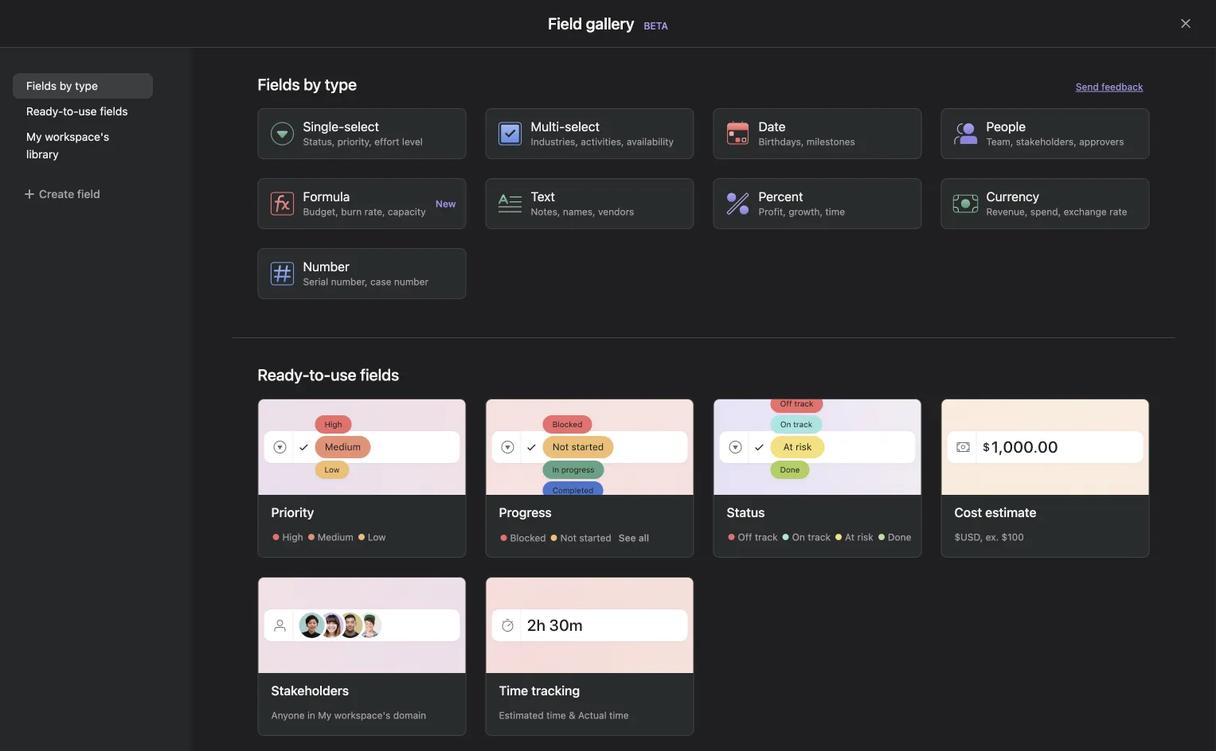 Task type: vqa. For each thing, say whether or not it's contained in the screenshot.
to
yes



Task type: describe. For each thing, give the bounding box(es) containing it.
0 vertical spatial priority
[[966, 476, 998, 487]]

workflow link
[[373, 98, 435, 116]]

not
[[561, 533, 577, 544]]

more
[[388, 360, 411, 372]]

industries,
[[531, 136, 578, 147]]

messages link
[[563, 98, 629, 116]]

workspace's inside my workspace's library
[[45, 130, 109, 143]]

task
[[869, 507, 890, 518]]

stakeholders
[[271, 684, 349, 699]]

1 vertical spatial my
[[318, 711, 332, 722]]

activities,
[[581, 136, 624, 147]]

submissions
[[444, 433, 507, 446]]

tasks inside from other apps choose the apps your team uses to create tasks for this project
[[493, 605, 520, 618]]

started
[[579, 533, 612, 544]]

create
[[457, 605, 490, 618]]

growth,
[[789, 206, 823, 217]]

field gallery
[[548, 14, 634, 33]]

percent
[[759, 189, 803, 204]]

automatically.
[[1115, 399, 1185, 412]]

1 vertical spatial rule
[[1083, 439, 1105, 454]]

timeline
[[230, 100, 275, 113]]

estimated
[[499, 711, 544, 722]]

risk
[[858, 532, 874, 543]]

list link
[[103, 98, 135, 116]]

track inside use custom fields to track priority, cost, or whatever brings clarity to your workflow.
[[1052, 204, 1079, 217]]

my workspace's library
[[26, 130, 109, 161]]

approvers
[[1079, 136, 1124, 147]]

medium
[[318, 532, 354, 543]]

board
[[167, 100, 198, 113]]

cost,
[[1124, 204, 1149, 217]]

type
[[75, 79, 98, 92]]

to inside task templates create a template to easily standardize tasks
[[538, 501, 549, 514]]

number
[[303, 259, 350, 274]]

to inside how will tasks be added to this project?
[[592, 246, 607, 264]]

work
[[1058, 399, 1083, 412]]

0 horizontal spatial high
[[282, 532, 303, 543]]

fields by type button
[[13, 73, 153, 99]]

number serial number, case number
[[303, 259, 429, 288]]

template
[[490, 501, 535, 514]]

status image
[[707, 400, 928, 495]]

messages
[[576, 100, 629, 113]]

tasks inside how will tasks be added to this project?
[[479, 246, 517, 264]]

beta
[[644, 20, 668, 31]]

currency
[[987, 189, 1040, 204]]

1 vertical spatial priority
[[271, 505, 314, 521]]

domain
[[393, 711, 426, 722]]

your right get
[[1032, 399, 1055, 412]]

to- for use
[[63, 105, 79, 118]]

number,
[[331, 276, 368, 288]]

skip
[[602, 672, 625, 685]]

custom
[[967, 204, 1005, 217]]

close this dialog image
[[1180, 17, 1192, 30]]

time tracking
[[499, 684, 580, 699]]

skip button
[[592, 664, 635, 693]]

to up clarity
[[1039, 204, 1049, 217]]

estimated time & actual time
[[499, 711, 629, 722]]

see all button
[[615, 531, 653, 546]]

how
[[416, 246, 449, 264]]

set
[[743, 398, 760, 411]]

customize button
[[1123, 68, 1197, 90]]

to- for use fields
[[309, 366, 331, 384]]

library
[[26, 148, 59, 161]]

timeline link
[[217, 98, 275, 116]]

new
[[436, 198, 456, 209]]

two minutes
[[168, 317, 301, 347]]

create for form submissions
[[444, 415, 478, 428]]

standardize
[[444, 519, 504, 532]]

done
[[888, 532, 912, 543]]

multi-
[[531, 119, 565, 134]]

percent profit, growth, time
[[759, 189, 845, 217]]

from
[[444, 570, 471, 583]]

clarity
[[1029, 222, 1061, 235]]

off track
[[738, 532, 778, 543]]

1 vertical spatial customize
[[944, 137, 1020, 156]]

capacity
[[388, 206, 426, 217]]

files
[[661, 100, 685, 113]]

done
[[1086, 399, 1112, 412]]

anyone in my workspace's domain
[[271, 711, 426, 722]]

multi-select industries, activities, availability
[[531, 119, 674, 147]]

track for off track
[[755, 532, 778, 543]]

1 horizontal spatial in
[[307, 711, 315, 722]]

on
[[792, 532, 805, 543]]

vendors
[[598, 206, 634, 217]]

that
[[517, 415, 537, 428]]

people
[[987, 119, 1026, 134]]

your inside from other apps choose the apps your team uses to create tasks for this project
[[534, 587, 556, 600]]

a for form submissions create a form that turns submissions into tasks
[[481, 415, 487, 428]]

and
[[222, 354, 244, 370]]

work flowing.
[[38, 370, 117, 386]]

dashboard link
[[474, 98, 544, 116]]

level
[[402, 136, 423, 147]]

text
[[531, 189, 555, 204]]

case
[[370, 276, 391, 288]]

more options
[[388, 360, 449, 372]]

formula
[[303, 189, 350, 204]]

spend,
[[1031, 206, 1061, 217]]

select for single-
[[344, 119, 379, 134]]

turns
[[540, 415, 567, 428]]



Task type: locate. For each thing, give the bounding box(es) containing it.
overview
[[35, 100, 84, 113]]

anyone
[[271, 711, 305, 722]]

options
[[414, 360, 449, 372]]

ex.
[[986, 532, 999, 543]]

rule
[[977, 399, 996, 412], [1083, 439, 1105, 454]]

ready-to-use fields
[[26, 105, 128, 118]]

time left &
[[547, 711, 566, 722]]

priority
[[966, 476, 998, 487], [271, 505, 314, 521]]

list
[[116, 100, 135, 113]]

ready- for ready-to-use fields
[[258, 366, 309, 384]]

add collaborators button
[[713, 435, 960, 474]]

notes,
[[531, 206, 560, 217]]

high down add rule
[[1069, 476, 1090, 487]]

add down work
[[1056, 439, 1080, 454]]

fields up use
[[944, 180, 979, 196]]

1 vertical spatial to-
[[309, 366, 331, 384]]

to down 'choose'
[[444, 605, 454, 618]]

1 horizontal spatial high
[[1069, 476, 1090, 487]]

1 horizontal spatial add
[[944, 399, 964, 412]]

select inside single-select status, priority, effort level
[[344, 119, 379, 134]]

your down exchange
[[1077, 222, 1100, 235]]

1 horizontal spatial time
[[609, 711, 629, 722]]

1 horizontal spatial to-
[[309, 366, 331, 384]]

1 vertical spatial create
[[444, 415, 478, 428]]

track right on
[[808, 532, 831, 543]]

0 horizontal spatial workspace's
[[45, 130, 109, 143]]

your inside use custom fields to track priority, cost, or whatever brings clarity to your workflow.
[[1077, 222, 1100, 235]]

select for multi-
[[565, 119, 600, 134]]

send feedback link
[[1076, 80, 1143, 94]]

$100
[[1002, 532, 1024, 543]]

task templates
[[444, 484, 523, 497]]

fields inside use custom fields to track priority, cost, or whatever brings clarity to your workflow.
[[1008, 204, 1036, 217]]

customize down close this dialog icon
[[1143, 73, 1190, 84]]

team
[[559, 587, 585, 600]]

use custom fields to track priority, cost, or whatever brings clarity to your workflow.
[[944, 204, 1163, 235]]

revenue,
[[987, 206, 1028, 217]]

0 vertical spatial ready-
[[26, 105, 63, 118]]

create for task templates
[[444, 501, 478, 514]]

1 select from the left
[[344, 119, 379, 134]]

easily
[[552, 501, 581, 514]]

fields right use
[[100, 105, 128, 118]]

automate
[[38, 354, 96, 370]]

date
[[759, 119, 786, 134]]

a left get
[[967, 399, 974, 412]]

feedback
[[1102, 81, 1143, 92]]

calendar
[[307, 100, 354, 113]]

choose
[[444, 587, 483, 600]]

tasks down 'the'
[[493, 605, 520, 618]]

building
[[97, 285, 184, 315]]

1 vertical spatial ready-
[[258, 366, 309, 384]]

at risk
[[845, 532, 874, 543]]

1 vertical spatial in
[[307, 711, 315, 722]]

in inside start building your workflow in two minutes automate your team's process and keep work flowing.
[[143, 317, 162, 347]]

1 horizontal spatial workspace's
[[334, 711, 391, 722]]

your
[[1077, 222, 1100, 235], [190, 285, 238, 315], [99, 354, 125, 370], [1032, 399, 1055, 412], [534, 587, 556, 600]]

a inside form submissions create a form that turns submissions into tasks
[[481, 415, 487, 428]]

workspace's down ready-to-use fields
[[45, 130, 109, 143]]

0 horizontal spatial ready-
[[26, 105, 63, 118]]

see all
[[619, 533, 649, 544]]

list box
[[420, 6, 803, 32]]

rate
[[1110, 206, 1128, 217]]

0 vertical spatial to-
[[63, 105, 79, 118]]

keep
[[248, 354, 276, 370]]

ready- for ready-to-use fields
[[26, 105, 63, 118]]

ready-to-use fields button
[[13, 99, 153, 124]]

2 horizontal spatial time
[[826, 206, 845, 217]]

select inside multi-select industries, activities, availability
[[565, 119, 600, 134]]

1 vertical spatial workspace's
[[334, 711, 391, 722]]

into
[[510, 433, 530, 446]]

workspace's left domain
[[334, 711, 391, 722]]

ready- down fields by type
[[26, 105, 63, 118]]

1 vertical spatial fields
[[1008, 204, 1036, 217]]

add for add a rule to get your work done automatically.
[[944, 399, 964, 412]]

my down stakeholders on the bottom of page
[[318, 711, 332, 722]]

set assignee button
[[713, 385, 960, 425]]

my up library
[[26, 130, 42, 143]]

fields down list image on the top of page
[[26, 79, 57, 92]]

0 horizontal spatial add
[[743, 448, 764, 461]]

tasks up this project?
[[479, 246, 517, 264]]

add for add collaborators
[[743, 448, 764, 461]]

customize inside customize dropdown button
[[1143, 73, 1190, 84]]

tasks down turns
[[533, 433, 560, 446]]

send feedback
[[1076, 81, 1143, 92]]

to right added
[[592, 246, 607, 264]]

2 horizontal spatial add
[[1056, 439, 1080, 454]]

blocked
[[510, 533, 546, 544]]

high left medium
[[282, 532, 303, 543]]

exchange
[[1064, 206, 1107, 217]]

fields inside button
[[100, 105, 128, 118]]

ready- inside button
[[26, 105, 63, 118]]

select down messages link
[[565, 119, 600, 134]]

ready-to-use fields
[[258, 366, 399, 384]]

to
[[1039, 204, 1049, 217], [1064, 222, 1074, 235], [592, 246, 607, 264], [999, 399, 1009, 412], [538, 501, 549, 514], [444, 605, 454, 618]]

0 vertical spatial create
[[39, 188, 74, 201]]

start
[[38, 285, 91, 315]]

0 horizontal spatial to-
[[63, 105, 79, 118]]

1 horizontal spatial priority
[[966, 476, 998, 487]]

0 horizontal spatial rule
[[977, 399, 996, 412]]

list image
[[29, 58, 48, 77]]

1 horizontal spatial my
[[318, 711, 332, 722]]

to- inside button
[[63, 105, 79, 118]]

priority, inside single-select status, priority, effort level
[[338, 136, 372, 147]]

progress
[[499, 505, 552, 521]]

fields down currency on the right
[[1008, 204, 1036, 217]]

2 vertical spatial create
[[444, 501, 478, 514]]

rule down done
[[1083, 439, 1105, 454]]

set assignee
[[743, 398, 809, 411]]

0 vertical spatial fields
[[100, 105, 128, 118]]

cost estimate image
[[935, 400, 1156, 495]]

status
[[727, 505, 765, 521]]

create left the field
[[39, 188, 74, 201]]

your up two minutes
[[190, 285, 238, 315]]

to down exchange
[[1064, 222, 1074, 235]]

1 vertical spatial priority,
[[1082, 204, 1121, 217]]

0 vertical spatial workspace's
[[45, 130, 109, 143]]

time right actual
[[609, 711, 629, 722]]

1 vertical spatial a
[[481, 415, 487, 428]]

priority, inside use custom fields to track priority, cost, or whatever brings clarity to your workflow.
[[1082, 204, 1121, 217]]

add collaborators
[[743, 448, 834, 461]]

0 horizontal spatial priority,
[[338, 136, 372, 147]]

fields by type
[[26, 79, 98, 92]]

0 horizontal spatial in
[[143, 317, 162, 347]]

by
[[60, 79, 72, 92]]

create up "standardize"
[[444, 501, 478, 514]]

add rule
[[1056, 439, 1105, 454]]

1 horizontal spatial customize
[[1143, 73, 1190, 84]]

your up this
[[534, 587, 556, 600]]

0 horizontal spatial time
[[547, 711, 566, 722]]

0 horizontal spatial customize
[[944, 137, 1020, 156]]

low
[[368, 532, 386, 543]]

gallery
[[586, 14, 634, 33]]

create inside create field button
[[39, 188, 74, 201]]

field
[[77, 188, 100, 201]]

add inside button
[[743, 448, 764, 461]]

0 vertical spatial in
[[143, 317, 162, 347]]

priority image
[[251, 400, 473, 495]]

0 horizontal spatial priority
[[271, 505, 314, 521]]

a down task templates
[[481, 501, 487, 514]]

time inside percent profit, growth, time
[[826, 206, 845, 217]]

0 horizontal spatial select
[[344, 119, 379, 134]]

0 vertical spatial a
[[967, 399, 974, 412]]

track right off
[[755, 532, 778, 543]]

time tracking image
[[479, 578, 701, 674]]

currency revenue, spend, exchange rate
[[987, 189, 1128, 217]]

to inside from other apps choose the apps your team uses to create tasks for this project
[[444, 605, 454, 618]]

priority, up workflow. in the right top of the page
[[1082, 204, 1121, 217]]

ready-
[[26, 105, 63, 118], [258, 366, 309, 384]]

fields by type
[[258, 75, 357, 94]]

added
[[543, 246, 589, 264]]

0 horizontal spatial track
[[755, 532, 778, 543]]

use
[[79, 105, 97, 118]]

track up clarity
[[1052, 204, 1079, 217]]

1 horizontal spatial rule
[[1083, 439, 1105, 454]]

0 vertical spatial customize
[[1143, 73, 1190, 84]]

a for task templates create a template to easily standardize tasks
[[481, 501, 487, 514]]

team,
[[987, 136, 1014, 147]]

2 horizontal spatial track
[[1052, 204, 1079, 217]]

priority, left effort
[[338, 136, 372, 147]]

rule left get
[[977, 399, 996, 412]]

field
[[548, 14, 582, 33]]

priority,
[[338, 136, 372, 147], [1082, 204, 1121, 217]]

customize down people
[[944, 137, 1020, 156]]

add for add rule
[[1056, 439, 1080, 454]]

2 horizontal spatial fields
[[944, 180, 979, 196]]

on track
[[792, 532, 831, 543]]

2 select from the left
[[565, 119, 600, 134]]

0 horizontal spatial fields
[[100, 105, 128, 118]]

whatever
[[944, 222, 991, 235]]

track
[[1052, 204, 1079, 217], [755, 532, 778, 543], [808, 532, 831, 543]]

a inside task templates create a template to easily standardize tasks
[[481, 501, 487, 514]]

fields up "timeline"
[[258, 75, 300, 94]]

time right growth,
[[826, 206, 845, 217]]

0 vertical spatial high
[[1069, 476, 1090, 487]]

in right anyone
[[307, 711, 315, 722]]

fields for fields by type
[[258, 75, 300, 94]]

ready- right and
[[258, 366, 309, 384]]

will
[[452, 246, 476, 264]]

to left easily
[[538, 501, 549, 514]]

a left form
[[481, 415, 487, 428]]

fields inside button
[[26, 79, 57, 92]]

0 vertical spatial priority,
[[338, 136, 372, 147]]

add left collaborators
[[743, 448, 764, 461]]

0 vertical spatial rule
[[977, 399, 996, 412]]

create inside form submissions create a form that turns submissions into tasks
[[444, 415, 478, 428]]

1 vertical spatial high
[[282, 532, 303, 543]]

tasks up blocked
[[507, 519, 534, 532]]

track for on track
[[808, 532, 831, 543]]

your left team's
[[99, 354, 125, 370]]

0 horizontal spatial fields
[[26, 79, 57, 92]]

tasks inside task templates create a template to easily standardize tasks
[[507, 519, 534, 532]]

1 horizontal spatial fields
[[1008, 204, 1036, 217]]

in up team's
[[143, 317, 162, 347]]

progress image
[[479, 400, 701, 495]]

None text field
[[67, 53, 132, 82]]

create up submissions
[[444, 415, 478, 428]]

get
[[1012, 399, 1029, 412]]

task templates create a template to easily standardize tasks
[[444, 484, 581, 532]]

1 horizontal spatial fields
[[258, 75, 300, 94]]

0 horizontal spatial my
[[26, 130, 42, 143]]

to left get
[[999, 399, 1009, 412]]

fields for fields by type
[[26, 79, 57, 92]]

other apps
[[474, 570, 530, 583]]

see
[[619, 533, 636, 544]]

workflow.
[[1103, 222, 1151, 235]]

team's
[[128, 354, 169, 370]]

birthdays,
[[759, 136, 804, 147]]

all
[[639, 533, 649, 544]]

0 vertical spatial my
[[26, 130, 42, 143]]

create inside task templates create a template to easily standardize tasks
[[444, 501, 478, 514]]

1 horizontal spatial track
[[808, 532, 831, 543]]

tasks
[[479, 246, 517, 264], [533, 433, 560, 446], [507, 519, 534, 532], [493, 605, 520, 618]]

stakeholders image
[[251, 578, 473, 674]]

my inside my workspace's library
[[26, 130, 42, 143]]

select up effort
[[344, 119, 379, 134]]

dashboard
[[486, 100, 544, 113]]

how will tasks be added to this project?
[[416, 246, 607, 287]]

1 horizontal spatial priority,
[[1082, 204, 1121, 217]]

rate,
[[365, 206, 385, 217]]

1 horizontal spatial ready-
[[258, 366, 309, 384]]

templates
[[857, 521, 902, 532]]

add left get
[[944, 399, 964, 412]]

tasks inside form submissions create a form that turns submissions into tasks
[[533, 433, 560, 446]]

time
[[826, 206, 845, 217], [547, 711, 566, 722], [609, 711, 629, 722]]

1 horizontal spatial select
[[565, 119, 600, 134]]

2 vertical spatial a
[[481, 501, 487, 514]]

uses
[[588, 587, 612, 600]]



